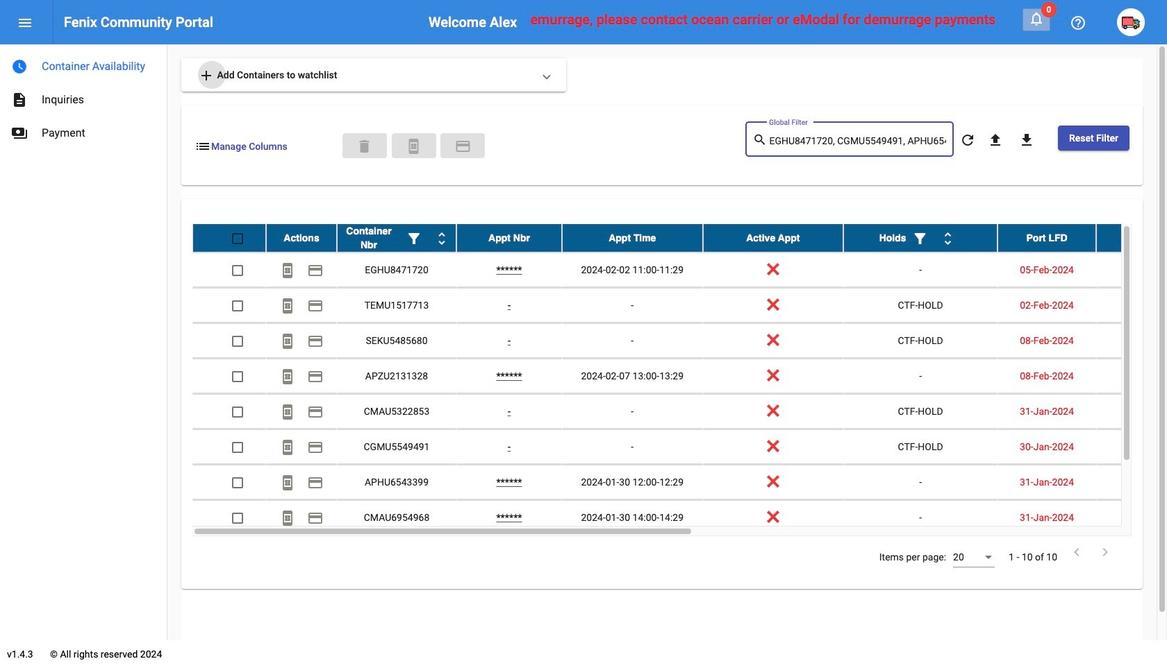 Task type: describe. For each thing, give the bounding box(es) containing it.
6 row from the top
[[192, 395, 1167, 430]]

cell for 9th row from the top
[[1096, 501, 1167, 536]]

1 column header from the left
[[266, 224, 337, 252]]

7 column header from the left
[[998, 224, 1096, 252]]

8 row from the top
[[192, 465, 1167, 501]]

6 column header from the left
[[843, 224, 998, 252]]

8 column header from the left
[[1096, 224, 1167, 252]]

Global Watchlist Filter field
[[769, 136, 946, 147]]

9 row from the top
[[192, 501, 1167, 536]]

cell for 2nd row from the top
[[1096, 253, 1167, 288]]

5 column header from the left
[[703, 224, 843, 252]]

cell for 3rd row
[[1096, 288, 1167, 323]]



Task type: locate. For each thing, give the bounding box(es) containing it.
cell for second row from the bottom of the page
[[1096, 465, 1167, 500]]

no color image
[[1028, 10, 1045, 27], [11, 58, 28, 75], [198, 68, 215, 84], [11, 92, 28, 108], [11, 125, 28, 142], [753, 132, 769, 148], [959, 132, 976, 149], [1018, 132, 1035, 149], [455, 138, 471, 155], [406, 231, 422, 248], [912, 231, 928, 248], [940, 231, 956, 248], [307, 334, 324, 350], [279, 369, 296, 386], [307, 369, 324, 386], [279, 405, 296, 421], [307, 405, 324, 421], [307, 440, 324, 457], [307, 511, 324, 527], [1097, 545, 1114, 561]]

row
[[192, 224, 1167, 253], [192, 253, 1167, 288], [192, 288, 1167, 324], [192, 324, 1167, 359], [192, 359, 1167, 395], [192, 395, 1167, 430], [192, 430, 1167, 465], [192, 465, 1167, 501], [192, 501, 1167, 536]]

3 column header from the left
[[456, 224, 562, 252]]

cell
[[1096, 253, 1167, 288], [1096, 288, 1167, 323], [1096, 324, 1167, 358], [1096, 359, 1167, 394], [1096, 395, 1167, 429], [1096, 430, 1167, 465], [1096, 465, 1167, 500], [1096, 501, 1167, 536]]

delete image
[[356, 138, 373, 155]]

no color image
[[17, 15, 33, 31], [1070, 15, 1086, 31], [987, 132, 1004, 149], [195, 138, 211, 155], [405, 138, 422, 155], [433, 231, 450, 248], [279, 263, 296, 280], [307, 263, 324, 280], [279, 298, 296, 315], [307, 298, 324, 315], [279, 334, 296, 350], [279, 440, 296, 457], [279, 475, 296, 492], [307, 475, 324, 492], [279, 511, 296, 527], [1068, 545, 1085, 561]]

cell for seventh row from the top
[[1096, 430, 1167, 465]]

2 column header from the left
[[337, 224, 456, 252]]

8 cell from the top
[[1096, 501, 1167, 536]]

1 row from the top
[[192, 224, 1167, 253]]

2 row from the top
[[192, 253, 1167, 288]]

6 cell from the top
[[1096, 430, 1167, 465]]

5 cell from the top
[[1096, 395, 1167, 429]]

cell for fifth row from the bottom of the page
[[1096, 359, 1167, 394]]

3 cell from the top
[[1096, 324, 1167, 358]]

grid
[[192, 224, 1167, 537]]

navigation
[[0, 44, 167, 150]]

5 row from the top
[[192, 359, 1167, 395]]

column header
[[266, 224, 337, 252], [337, 224, 456, 252], [456, 224, 562, 252], [562, 224, 703, 252], [703, 224, 843, 252], [843, 224, 998, 252], [998, 224, 1096, 252], [1096, 224, 1167, 252]]

4 column header from the left
[[562, 224, 703, 252]]

2 cell from the top
[[1096, 288, 1167, 323]]

7 cell from the top
[[1096, 465, 1167, 500]]

cell for sixth row from the bottom
[[1096, 324, 1167, 358]]

cell for 6th row from the top
[[1096, 395, 1167, 429]]

4 cell from the top
[[1096, 359, 1167, 394]]

4 row from the top
[[192, 324, 1167, 359]]

7 row from the top
[[192, 430, 1167, 465]]

3 row from the top
[[192, 288, 1167, 324]]

1 cell from the top
[[1096, 253, 1167, 288]]



Task type: vqa. For each thing, say whether or not it's contained in the screenshot.
Delete Image
yes



